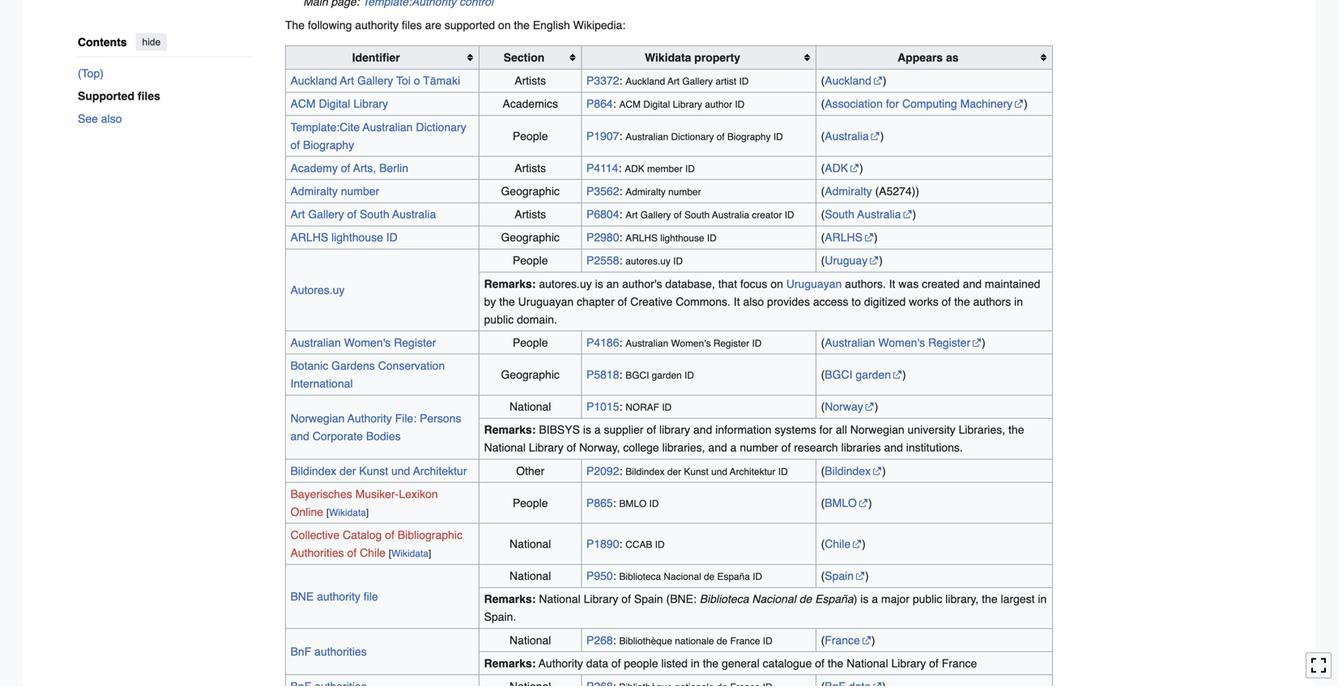 Task type: describe. For each thing, give the bounding box(es) containing it.
art gallery of south australia link
[[291, 208, 436, 221]]

geographic for p2980
[[501, 231, 560, 244]]

by
[[484, 295, 496, 308]]

: for p1890
[[620, 538, 623, 551]]

people
[[624, 657, 658, 670]]

p6804 link
[[587, 208, 620, 221]]

also inside see also link
[[101, 112, 122, 125]]

0 horizontal spatial register
[[394, 336, 436, 349]]

hide
[[142, 36, 161, 47]]

research
[[794, 441, 838, 454]]

1 horizontal spatial garden
[[856, 368, 891, 381]]

2 horizontal spatial france
[[942, 657, 978, 670]]

libraries,
[[959, 424, 1006, 437]]

works
[[909, 295, 939, 308]]

college
[[623, 441, 659, 454]]

art inside p3372 : auckland art gallery artist id
[[668, 76, 680, 87]]

access
[[813, 295, 849, 308]]

bgci garden
[[825, 368, 891, 381]]

p1015
[[587, 400, 620, 413]]

admiralty number link
[[291, 185, 379, 198]]

authority for remarks:
[[539, 657, 583, 670]]

id inside p1890 : ccab id
[[655, 540, 665, 550]]

arlhs for arlhs lighthouse id
[[291, 231, 328, 244]]

spain.
[[484, 611, 516, 624]]

the down created
[[955, 295, 970, 308]]

bne authority file link
[[291, 590, 378, 603]]

acm inside p864 : acm digital library author id
[[620, 99, 641, 110]]

der inside the p2092 : bildindex der kunst und architektur id
[[668, 467, 682, 477]]

0 horizontal spatial architektur
[[413, 465, 467, 478]]

remarks: authority data of people listed in the general catalogue of the national library of france
[[484, 657, 978, 670]]

bildindex der kunst und architektur link
[[291, 465, 467, 478]]

p3562 link
[[587, 185, 620, 198]]

p1015 : noraf id
[[587, 400, 672, 413]]

de for spain
[[704, 572, 715, 582]]

supported
[[445, 19, 495, 32]]

following
[[308, 19, 352, 32]]

listed
[[662, 657, 688, 670]]

p2558 : autores.uy id
[[587, 254, 683, 267]]

wikidata link for bibliographic
[[392, 549, 429, 559]]

chile inside collective catalog of bibliographic authorities of chile
[[360, 547, 386, 560]]

art down admiralty number link
[[291, 208, 305, 221]]

people for p1907
[[513, 129, 548, 142]]

1 horizontal spatial france
[[825, 634, 860, 647]]

australian inside the "template:cite australian dictionary of biography"
[[363, 121, 413, 134]]

(top) link
[[78, 62, 253, 85]]

in inside authors. it was created and maintained by the uruguayan chapter of creative commons. it also provides access to digitized works of the authors in public domain.
[[1015, 295, 1023, 308]]

template:cite australian dictionary of biography
[[291, 121, 467, 151]]

arlhs lighthouse id link
[[291, 231, 398, 244]]

collective
[[291, 529, 340, 542]]

focus
[[741, 277, 768, 290]]

english
[[533, 19, 570, 32]]

p5818
[[587, 368, 620, 381]]

p864 : acm digital library author id
[[587, 97, 745, 110]]

bnf authorities link
[[291, 645, 367, 658]]

adk inside p4114 : adk member id
[[625, 164, 645, 174]]

member
[[647, 164, 683, 174]]

digital inside p864 : acm digital library author id
[[644, 99, 670, 110]]

p2092
[[587, 465, 620, 478]]

the right the by
[[499, 295, 515, 308]]

and up libraries,
[[694, 424, 713, 437]]

0 vertical spatial it
[[889, 277, 896, 290]]

library
[[660, 424, 691, 437]]

gallery inside p6804 : art gallery of south australia creator id
[[641, 210, 671, 220]]

australian inside p1907 : australian dictionary of biography id
[[626, 131, 669, 142]]

p268
[[587, 634, 613, 647]]

art gallery of south australia
[[291, 208, 436, 221]]

p2092 : bildindex der kunst und architektur id
[[587, 465, 788, 478]]

1 horizontal spatial is
[[595, 277, 603, 290]]

id inside p4114 : adk member id
[[686, 164, 695, 174]]

1 vertical spatial spain
[[634, 593, 663, 606]]

1 vertical spatial autores.uy
[[539, 277, 592, 290]]

bayerisches musiker-lexikon online
[[291, 488, 438, 519]]

general
[[722, 657, 760, 670]]

see also link
[[78, 107, 253, 130]]

the
[[285, 19, 305, 32]]

that
[[719, 277, 737, 290]]

0 vertical spatial uruguayan
[[787, 277, 842, 290]]

of inside p6804 : art gallery of south australia creator id
[[674, 210, 682, 220]]

was
[[899, 277, 919, 290]]

: for p865
[[613, 497, 616, 510]]

] for of
[[429, 549, 431, 559]]

1 horizontal spatial nacional
[[752, 593, 796, 606]]

id inside p2980 : arlhs lighthouse id
[[707, 233, 717, 244]]

france inside the p268 : bibliothèque nationale de france id
[[730, 636, 761, 646]]

1 horizontal spatial adk
[[825, 162, 848, 175]]

id inside p865 : bmlo id
[[650, 499, 659, 509]]

arts,
[[353, 162, 376, 175]]

de for france
[[717, 636, 728, 646]]

1 australian women's register from the left
[[291, 336, 436, 349]]

1 horizontal spatial on
[[771, 277, 784, 290]]

hide button
[[136, 33, 167, 51]]

p864 link
[[587, 97, 613, 110]]

library down the auckland art gallery toi o tāmaki link
[[354, 97, 388, 110]]

for inside bibsys is a supplier of library and information systems for all norwegian university libraries, the national library of norway, college libraries, and a number of research libraries and institutions.
[[820, 424, 833, 437]]

2 vertical spatial in
[[691, 657, 700, 670]]

information
[[716, 424, 772, 437]]

and right libraries
[[885, 441, 903, 454]]

autores.uy
[[291, 284, 345, 297]]

: for p3562
[[620, 185, 623, 198]]

lighthouse inside p2980 : arlhs lighthouse id
[[661, 233, 705, 244]]

australia inside p6804 : art gallery of south australia creator id
[[712, 210, 750, 220]]

0 horizontal spatial acm
[[291, 97, 316, 110]]

people for p2558
[[513, 254, 548, 267]]

0 vertical spatial wikidata
[[645, 51, 692, 64]]

nacional inside p950 : biblioteca nacional de españa id
[[664, 572, 702, 582]]

biography inside p1907 : australian dictionary of biography id
[[728, 131, 771, 142]]

bibsys
[[539, 424, 580, 437]]

art up acm digital library
[[340, 74, 354, 87]]

bayerisches
[[291, 488, 352, 501]]

number inside bibsys is a supplier of library and information systems for all norwegian university libraries, the national library of norway, college libraries, and a number of research libraries and institutions.
[[740, 441, 779, 454]]

p1907
[[587, 129, 620, 142]]

arlhs link
[[825, 231, 874, 244]]

id inside p3372 : auckland art gallery artist id
[[739, 76, 749, 87]]

number inside p3562 : admiralty number
[[669, 187, 701, 197]]

p1890
[[587, 538, 620, 551]]

0 vertical spatial files
[[402, 19, 422, 32]]

arlhs inside p2980 : arlhs lighthouse id
[[626, 233, 658, 244]]

berlin
[[379, 162, 409, 175]]

people for p4186
[[513, 336, 548, 349]]

computing
[[903, 97, 958, 110]]

australian up bgci garden
[[825, 336, 876, 349]]

australian up botanic at the bottom of the page
[[291, 336, 341, 349]]

register inside p4186 : australian women's register id
[[714, 338, 750, 349]]

remarks: national library of spain (bne: biblioteca nacional de españa
[[484, 593, 854, 606]]

: for p864
[[613, 97, 616, 110]]

0 horizontal spatial on
[[498, 19, 511, 32]]

fullscreen image
[[1311, 658, 1327, 674]]

australia down the berlin
[[392, 208, 436, 221]]

: for p2558
[[620, 254, 623, 267]]

norwegian authority file: persons and corporate bodies link
[[291, 412, 461, 443]]

machinery
[[961, 97, 1013, 110]]

0 horizontal spatial number
[[341, 185, 379, 198]]

the left english at the top left
[[514, 19, 530, 32]]

2 horizontal spatial women's
[[879, 336, 925, 349]]

garden inside p5818 : bgci garden id
[[652, 370, 682, 381]]

the down france link
[[828, 657, 844, 670]]

artists for p6804
[[515, 208, 546, 221]]

women's inside p4186 : australian women's register id
[[671, 338, 711, 349]]

botanic
[[291, 359, 328, 372]]

toi
[[396, 74, 411, 87]]

bne
[[291, 590, 314, 603]]

australia down admiralty a5274
[[858, 208, 901, 221]]

and inside authors. it was created and maintained by the uruguayan chapter of creative commons. it also provides access to digitized works of the authors in public domain.
[[963, 277, 982, 290]]

1 horizontal spatial for
[[886, 97, 900, 110]]

and inside norwegian authority file: persons and corporate bodies
[[291, 430, 310, 443]]

bnf authorities
[[291, 645, 367, 658]]

south australia
[[825, 208, 901, 221]]

id inside the p268 : bibliothèque nationale de france id
[[763, 636, 773, 646]]

)
[[854, 593, 858, 606]]

south inside p6804 : art gallery of south australia creator id
[[685, 210, 710, 220]]

0 horizontal spatial south
[[360, 208, 390, 221]]

collective catalog of bibliographic authorities of chile
[[291, 529, 463, 560]]

association for computing machinery link
[[825, 97, 1024, 110]]

library,
[[946, 593, 979, 606]]

wikidata for people
[[329, 508, 366, 518]]

appears as
[[898, 51, 959, 64]]

adk link
[[825, 162, 860, 175]]

nationale
[[675, 636, 714, 646]]

auckland for "auckland" link
[[825, 74, 872, 87]]

1 vertical spatial it
[[734, 295, 740, 308]]

id inside the p2092 : bildindex der kunst und architektur id
[[779, 467, 788, 477]]

as
[[946, 51, 959, 64]]

france link
[[825, 634, 872, 647]]

0 horizontal spatial files
[[138, 90, 160, 103]]

0 horizontal spatial women's
[[344, 336, 391, 349]]

id inside p5818 : bgci garden id
[[685, 370, 694, 381]]

: for p1015
[[620, 400, 623, 413]]

id inside p950 : biblioteca nacional de españa id
[[753, 572, 763, 582]]

: for p3372
[[620, 74, 623, 87]]

id inside p1015 : noraf id
[[662, 402, 672, 413]]

0 horizontal spatial und
[[391, 465, 410, 478]]

digitized
[[865, 295, 906, 308]]

id inside p1907 : australian dictionary of biography id
[[774, 131, 783, 142]]

2 australian women's register from the left
[[825, 336, 971, 349]]

p1907 link
[[587, 129, 620, 142]]

1 horizontal spatial bmlo
[[825, 497, 857, 510]]

institutions.
[[907, 441, 963, 454]]

creator
[[752, 210, 782, 220]]

ccab
[[626, 540, 653, 550]]

library down p950 link at the bottom of page
[[584, 593, 619, 606]]

library inside p864 : acm digital library author id
[[673, 99, 703, 110]]

kunst inside the p2092 : bildindex der kunst und architektur id
[[684, 467, 709, 477]]

1 horizontal spatial bgci
[[825, 368, 853, 381]]

libraries,
[[663, 441, 705, 454]]

library down major
[[892, 657, 926, 670]]

major
[[882, 593, 910, 606]]

id down art gallery of south australia
[[386, 231, 398, 244]]

authors. it was created and maintained by the uruguayan chapter of creative commons. it also provides access to digitized works of the authors in public domain.
[[484, 277, 1041, 326]]

is for bibsys is a supplier of library and information systems for all norwegian university libraries, the national library of norway, college libraries, and a number of research libraries and institutions.
[[583, 424, 592, 437]]

libraries
[[842, 441, 881, 454]]

gallery down admiralty number
[[308, 208, 344, 221]]



Task type: vqa. For each thing, say whether or not it's contained in the screenshot.


Task type: locate. For each thing, give the bounding box(es) containing it.
also
[[101, 112, 122, 125], [743, 295, 764, 308]]

bgci up p1015 : noraf id
[[626, 370, 649, 381]]

1 horizontal spatial kunst
[[684, 467, 709, 477]]

authority left the data
[[539, 657, 583, 670]]

south up arlhs lighthouse id
[[360, 208, 390, 221]]

0 vertical spatial authority
[[355, 19, 399, 32]]

0 horizontal spatial lighthouse
[[332, 231, 383, 244]]

] for lexikon
[[366, 508, 369, 518]]

4 remarks: from the top
[[484, 657, 536, 670]]

autores.uy inside p2558 : autores.uy id
[[626, 256, 671, 267]]

4 people from the top
[[513, 497, 548, 510]]

other
[[516, 465, 545, 478]]

to
[[852, 295, 861, 308]]

0 horizontal spatial spain
[[634, 593, 663, 606]]

0 vertical spatial autores.uy
[[626, 256, 671, 267]]

remarks: for remarks: authority data of people listed in the general catalogue of the national library of france
[[484, 657, 536, 670]]

the following authority files are supported on the english wikipedia:
[[285, 19, 626, 32]]

0 horizontal spatial admiralty
[[291, 185, 338, 198]]

1 horizontal spatial south
[[685, 210, 710, 220]]

data
[[586, 657, 609, 670]]

admiralty for admiralty number
[[291, 185, 338, 198]]

is right )
[[861, 593, 869, 606]]

biblioteca inside p950 : biblioteca nacional de españa id
[[620, 572, 661, 582]]

commons.
[[676, 295, 731, 308]]

dictionary inside the "template:cite australian dictionary of biography"
[[416, 121, 467, 134]]

template:cite australian dictionary of biography link
[[291, 121, 467, 151]]

public inside ) is a major public library, the largest in spain.
[[913, 593, 943, 606]]

id inside p2558 : autores.uy id
[[674, 256, 683, 267]]

is inside ) is a major public library, the largest in spain.
[[861, 593, 869, 606]]

p2980 : arlhs lighthouse id
[[587, 231, 717, 244]]

1 vertical spatial biblioteca
[[700, 593, 749, 606]]

public inside authors. it was created and maintained by the uruguayan chapter of creative commons. it also provides access to digitized works of the authors in public domain.
[[484, 313, 514, 326]]

noraf
[[626, 402, 660, 413]]

0 vertical spatial [
[[327, 508, 329, 518]]

of inside p1907 : australian dictionary of biography id
[[717, 131, 725, 142]]

2 geographic from the top
[[501, 231, 560, 244]]

2 artists from the top
[[515, 162, 546, 175]]

the inside ) is a major public library, the largest in spain.
[[982, 593, 998, 606]]

association for computing machinery
[[825, 97, 1013, 110]]

norway,
[[580, 441, 620, 454]]

bgci garden link
[[825, 368, 903, 381]]

de up "remarks: national library of spain (bne: biblioteca nacional de españa"
[[704, 572, 715, 582]]

1 vertical spatial de
[[800, 593, 812, 606]]

0 horizontal spatial bildindex
[[291, 465, 337, 478]]

0 vertical spatial on
[[498, 19, 511, 32]]

3 remarks: from the top
[[484, 593, 536, 606]]

0 vertical spatial wikidata link
[[329, 508, 366, 518]]

artists for p3372
[[515, 74, 546, 87]]

p3372 link
[[587, 74, 620, 87]]

wikidata up p3372 : auckland art gallery artist id
[[645, 51, 692, 64]]

uruguayan link
[[787, 277, 842, 290]]

and up authors
[[963, 277, 982, 290]]

remarks: up the by
[[484, 277, 536, 290]]

norway
[[825, 400, 864, 413]]

españa
[[718, 572, 750, 582], [815, 593, 854, 606]]

0 vertical spatial biblioteca
[[620, 572, 661, 582]]

2 remarks: from the top
[[484, 424, 536, 437]]

academics
[[503, 97, 558, 110]]

academy of arts, berlin
[[291, 162, 409, 175]]

the inside bibsys is a supplier of library and information systems for all norwegian university libraries, the national library of norway, college libraries, and a number of research libraries and institutions.
[[1009, 424, 1025, 437]]

australian women's register
[[291, 336, 436, 349], [825, 336, 971, 349]]

bibsys is a supplier of library and information systems for all norwegian university libraries, the national library of norway, college libraries, and a number of research libraries and institutions.
[[484, 424, 1025, 454]]

see also
[[78, 112, 122, 125]]

appears
[[898, 51, 943, 64]]

0 horizontal spatial uruguayan
[[518, 295, 574, 308]]

admiralty for admiralty a5274
[[825, 185, 872, 198]]

note
[[285, 0, 1053, 11]]

und up lexikon
[[391, 465, 410, 478]]

artists up academics
[[515, 74, 546, 87]]

3 people from the top
[[513, 336, 548, 349]]

people for p865
[[513, 497, 548, 510]]

bildindex for bildindex der kunst und architektur
[[291, 465, 337, 478]]

1 horizontal spatial [ wikidata ]
[[389, 549, 431, 559]]

bildindex for bildindex link
[[825, 465, 871, 478]]

bmlo link
[[825, 497, 869, 510]]

bildindex down college
[[626, 467, 665, 477]]

gallery down identifier
[[357, 74, 393, 87]]

biblioteca down "ccab"
[[620, 572, 661, 582]]

: for p2980
[[620, 231, 623, 244]]

id up database,
[[674, 256, 683, 267]]

australian up p5818 : bgci garden id at the bottom
[[626, 338, 669, 349]]

register down commons. at the top right of the page
[[714, 338, 750, 349]]

1 horizontal spatial australian women's register
[[825, 336, 971, 349]]

in
[[1015, 295, 1023, 308], [1038, 593, 1047, 606], [691, 657, 700, 670]]

adk up p3562 : admiralty number
[[625, 164, 645, 174]]

p4186 link
[[587, 336, 620, 349]]

id inside p6804 : art gallery of south australia creator id
[[785, 210, 795, 220]]

database,
[[666, 277, 715, 290]]

autores.uy up chapter
[[539, 277, 592, 290]]

south down the admiralty link at the right top
[[825, 208, 855, 221]]

españa inside p950 : biblioteca nacional de españa id
[[718, 572, 750, 582]]

remarks: for remarks: autores.uy is an author's database, that focus on uruguayan
[[484, 277, 536, 290]]

also inside authors. it was created and maintained by the uruguayan chapter of creative commons. it also provides access to digitized works of the authors in public domain.
[[743, 295, 764, 308]]

1 vertical spatial for
[[820, 424, 833, 437]]

admiralty inside p3562 : admiralty number
[[626, 187, 666, 197]]

arlhs
[[291, 231, 328, 244], [825, 231, 863, 244], [626, 233, 658, 244]]

1 vertical spatial artists
[[515, 162, 546, 175]]

1 vertical spatial in
[[1038, 593, 1047, 606]]

) is a major public library, the largest in spain.
[[484, 593, 1047, 624]]

authority left file
[[317, 590, 361, 603]]

art
[[340, 74, 354, 87], [668, 76, 680, 87], [291, 208, 305, 221], [626, 210, 638, 220]]

maintained
[[985, 277, 1041, 290]]

1 horizontal spatial arlhs
[[626, 233, 658, 244]]

authority up bodies
[[348, 412, 392, 425]]

p2980 link
[[587, 231, 620, 244]]

australia up adk link
[[825, 129, 869, 142]]

wikidata up catalog in the left bottom of the page
[[329, 508, 366, 518]]

australia link
[[825, 129, 881, 142]]

: for p950
[[613, 570, 616, 583]]

remarks: for remarks: national library of spain (bne: biblioteca nacional de españa
[[484, 593, 536, 606]]

geographic
[[501, 185, 560, 198], [501, 231, 560, 244], [501, 368, 560, 381]]

1 geographic from the top
[[501, 185, 560, 198]]

p950 link
[[587, 570, 613, 583]]

0 horizontal spatial biblioteca
[[620, 572, 661, 582]]

created
[[922, 277, 960, 290]]

0 vertical spatial spain
[[825, 570, 854, 583]]

und inside the p2092 : bildindex der kunst und architektur id
[[712, 467, 728, 477]]

2 people from the top
[[513, 254, 548, 267]]

digital down p3372 : auckland art gallery artist id
[[644, 99, 670, 110]]

south up p2980 : arlhs lighthouse id
[[685, 210, 710, 220]]

[ wikidata ] for online
[[327, 508, 369, 518]]

a for )
[[872, 593, 878, 606]]

number up p6804 : art gallery of south australia creator id
[[669, 187, 701, 197]]

gallery down wikidata property
[[683, 76, 713, 87]]

0 horizontal spatial norwegian
[[291, 412, 345, 425]]

catalogue
[[763, 657, 812, 670]]

1 horizontal spatial wikidata link
[[392, 549, 429, 559]]

p2980
[[587, 231, 620, 244]]

online
[[291, 506, 323, 519]]

[ for bibliographic
[[389, 549, 392, 559]]

id up "ccab"
[[650, 499, 659, 509]]

0 horizontal spatial [
[[327, 508, 329, 518]]

1 australian women's register link from the left
[[291, 336, 436, 349]]

garden down p4186 : australian women's register id
[[652, 370, 682, 381]]

spain up )
[[825, 570, 854, 583]]

[ wikidata ] down bibliographic
[[389, 549, 431, 559]]

the down nationale
[[703, 657, 719, 670]]

0 horizontal spatial public
[[484, 313, 514, 326]]

id inside p4186 : australian women's register id
[[752, 338, 762, 349]]

2 horizontal spatial south
[[825, 208, 855, 221]]

de inside p950 : biblioteca nacional de españa id
[[704, 572, 715, 582]]

p268 : bibliothèque nationale de france id
[[587, 634, 773, 647]]

0 horizontal spatial españa
[[718, 572, 750, 582]]

norwegian inside bibsys is a supplier of library and information systems for all norwegian university libraries, the national library of norway, college libraries, and a number of research libraries and institutions.
[[851, 424, 905, 437]]

auckland inside p3372 : auckland art gallery artist id
[[626, 76, 665, 87]]

bgci inside p5818 : bgci garden id
[[626, 370, 649, 381]]

australian women's register link up gardens
[[291, 336, 436, 349]]

0 vertical spatial nacional
[[664, 572, 702, 582]]

spain link
[[825, 570, 866, 583]]

and left the corporate
[[291, 430, 310, 443]]

norwegian inside norwegian authority file: persons and corporate bodies
[[291, 412, 345, 425]]

admiralty down adk link
[[825, 185, 872, 198]]

provides
[[767, 295, 810, 308]]

3 artists from the top
[[515, 208, 546, 221]]

1 horizontal spatial chile
[[825, 538, 851, 551]]

0 horizontal spatial bgci
[[626, 370, 649, 381]]

gallery up p2980 : arlhs lighthouse id
[[641, 210, 671, 220]]

collective catalog of bibliographic authorities of chile link
[[291, 529, 463, 560]]

der up bayerisches
[[340, 465, 356, 478]]

[ for online
[[327, 508, 329, 518]]

nacional up catalogue
[[752, 593, 796, 606]]

acm up template:cite
[[291, 97, 316, 110]]

: for p2092
[[620, 465, 623, 478]]

de up remarks: authority data of people listed in the general catalogue of the national library of france
[[717, 636, 728, 646]]

1 horizontal spatial spain
[[825, 570, 854, 583]]

bmlo inside p865 : bmlo id
[[620, 499, 647, 509]]

france down library,
[[942, 657, 978, 670]]

geographic for p3562
[[501, 185, 560, 198]]

norwegian up the corporate
[[291, 412, 345, 425]]

for left computing
[[886, 97, 900, 110]]

españa down 'spain' "link"
[[815, 593, 854, 606]]

dictionary down author
[[671, 131, 714, 142]]

authority for norwegian
[[348, 412, 392, 425]]

0 horizontal spatial der
[[340, 465, 356, 478]]

0 horizontal spatial adk
[[625, 164, 645, 174]]

1 horizontal spatial wikidata
[[392, 549, 429, 559]]

0 vertical spatial ]
[[366, 508, 369, 518]]

australian
[[363, 121, 413, 134], [626, 131, 669, 142], [291, 336, 341, 349], [825, 336, 876, 349], [626, 338, 669, 349]]

id
[[739, 76, 749, 87], [735, 99, 745, 110], [774, 131, 783, 142], [686, 164, 695, 174], [785, 210, 795, 220], [386, 231, 398, 244], [707, 233, 717, 244], [674, 256, 683, 267], [752, 338, 762, 349], [685, 370, 694, 381], [662, 402, 672, 413], [779, 467, 788, 477], [650, 499, 659, 509], [655, 540, 665, 550], [753, 572, 763, 582], [763, 636, 773, 646]]

1 horizontal spatial de
[[717, 636, 728, 646]]

art up p864 : acm digital library author id
[[668, 76, 680, 87]]

artists for p4114
[[515, 162, 546, 175]]

bibliographic
[[398, 529, 463, 542]]

norwegian up libraries
[[851, 424, 905, 437]]

australian up p4114 : adk member id
[[626, 131, 669, 142]]

public
[[484, 313, 514, 326], [913, 593, 943, 606]]

: for p268
[[613, 634, 616, 647]]

p1890 : ccab id
[[587, 538, 665, 551]]

2 horizontal spatial admiralty
[[825, 185, 872, 198]]

p268 link
[[587, 634, 613, 647]]

1 horizontal spatial uruguayan
[[787, 277, 842, 290]]

bmlo down bildindex link
[[825, 497, 857, 510]]

arlhs down admiralty number link
[[291, 231, 328, 244]]

2 horizontal spatial register
[[929, 336, 971, 349]]

nacional up (bne:
[[664, 572, 702, 582]]

1 horizontal spatial und
[[712, 467, 728, 477]]

spain left (bne:
[[634, 593, 663, 606]]

0 horizontal spatial for
[[820, 424, 833, 437]]

1 horizontal spatial digital
[[644, 99, 670, 110]]

1 vertical spatial files
[[138, 90, 160, 103]]

of inside the "template:cite australian dictionary of biography"
[[291, 138, 300, 151]]

[ wikidata ] for bibliographic
[[389, 549, 431, 559]]

wikidata link for online
[[329, 508, 366, 518]]

botanic gardens conservation international
[[291, 359, 445, 390]]

0 horizontal spatial bmlo
[[620, 499, 647, 509]]

] down musiker-
[[366, 508, 369, 518]]

0 horizontal spatial in
[[691, 657, 700, 670]]

bgci up norway on the bottom of the page
[[825, 368, 853, 381]]

australian inside p4186 : australian women's register id
[[626, 338, 669, 349]]

and down 'information'
[[709, 441, 728, 454]]

1 horizontal spatial australian women's register link
[[825, 336, 982, 349]]

bmlo
[[825, 497, 857, 510], [620, 499, 647, 509]]

authors
[[974, 295, 1011, 308]]

de
[[704, 572, 715, 582], [800, 593, 812, 606], [717, 636, 728, 646]]

academy
[[291, 162, 338, 175]]

women's down commons. at the top right of the page
[[671, 338, 711, 349]]

bmlo right p865 link
[[620, 499, 647, 509]]

1 horizontal spatial dictionary
[[671, 131, 714, 142]]

p1015 link
[[587, 400, 620, 413]]

is for ) is a major public library, the largest in spain.
[[861, 593, 869, 606]]

on right supported
[[498, 19, 511, 32]]

of
[[717, 131, 725, 142], [291, 138, 300, 151], [341, 162, 350, 175], [347, 208, 357, 221], [674, 210, 682, 220], [618, 295, 627, 308], [942, 295, 952, 308], [647, 424, 656, 437], [567, 441, 576, 454], [782, 441, 791, 454], [385, 529, 395, 542], [347, 547, 357, 560], [622, 593, 631, 606], [612, 657, 621, 670], [815, 657, 825, 670], [930, 657, 939, 670]]

auckland for auckland art gallery toi o tāmaki
[[291, 74, 337, 87]]

1 vertical spatial public
[[913, 593, 943, 606]]

[ wikidata ] up catalog in the left bottom of the page
[[327, 508, 369, 518]]

wikidata for national
[[392, 549, 429, 559]]

p4186 : australian women's register id
[[587, 336, 762, 349]]

1 horizontal spatial bildindex
[[626, 467, 665, 477]]

identifier
[[352, 51, 400, 64]]

der
[[340, 465, 356, 478], [668, 467, 682, 477]]

geographic left p2980
[[501, 231, 560, 244]]

a up norway,
[[595, 424, 601, 437]]

digital up template:cite
[[319, 97, 350, 110]]

id up ) is a major public library, the largest in spain. on the bottom of the page
[[753, 572, 763, 582]]

national inside bibsys is a supplier of library and information systems for all norwegian university libraries, the national library of norway, college libraries, and a number of research libraries and institutions.
[[484, 441, 526, 454]]

1 horizontal spatial women's
[[671, 338, 711, 349]]

o
[[414, 74, 420, 87]]

kunst down libraries,
[[684, 467, 709, 477]]

2 australian women's register link from the left
[[825, 336, 982, 349]]

australian women's register link
[[291, 336, 436, 349], [825, 336, 982, 349]]

lighthouse down art gallery of south australia link
[[332, 231, 383, 244]]

remarks: up spain.
[[484, 593, 536, 606]]

a for bibsys
[[595, 424, 601, 437]]

1 vertical spatial a
[[731, 441, 737, 454]]

architektur inside the p2092 : bildindex der kunst und architektur id
[[730, 467, 776, 477]]

art inside p6804 : art gallery of south australia creator id
[[626, 210, 638, 220]]

1 horizontal spatial public
[[913, 593, 943, 606]]

0 horizontal spatial dictionary
[[416, 121, 467, 134]]

1 vertical spatial wikidata
[[329, 508, 366, 518]]

0 vertical spatial [ wikidata ]
[[327, 508, 369, 518]]

: for p4186
[[620, 336, 623, 349]]

id left australia link on the right top
[[774, 131, 783, 142]]

0 horizontal spatial france
[[730, 636, 761, 646]]

1 remarks: from the top
[[484, 277, 536, 290]]

2 vertical spatial a
[[872, 593, 878, 606]]

id up "library"
[[662, 402, 672, 413]]

wikidata link down bibliographic
[[392, 549, 429, 559]]

1 people from the top
[[513, 129, 548, 142]]

a inside ) is a major public library, the largest in spain.
[[872, 593, 878, 606]]

garden up norway link
[[856, 368, 891, 381]]

women's down the 'digitized'
[[879, 336, 925, 349]]

on up provides
[[771, 277, 784, 290]]

admiralty down 'academy' in the left of the page
[[291, 185, 338, 198]]

france up general
[[730, 636, 761, 646]]

id right member
[[686, 164, 695, 174]]

1 horizontal spatial number
[[669, 187, 701, 197]]

de inside the p268 : bibliothèque nationale de france id
[[717, 636, 728, 646]]

artist
[[716, 76, 737, 87]]

dictionary inside p1907 : australian dictionary of biography id
[[671, 131, 714, 142]]

0 horizontal spatial digital
[[319, 97, 350, 110]]

3 geographic from the top
[[501, 368, 560, 381]]

1 vertical spatial authority
[[539, 657, 583, 670]]

id down systems
[[779, 467, 788, 477]]

bildindex down libraries
[[825, 465, 871, 478]]

1 vertical spatial authority
[[317, 590, 361, 603]]

bnf
[[291, 645, 311, 658]]

file
[[364, 590, 378, 603]]

2 horizontal spatial de
[[800, 593, 812, 606]]

is left the an
[[595, 277, 603, 290]]

is inside bibsys is a supplier of library and information systems for all norwegian university libraries, the national library of norway, college libraries, and a number of research libraries and institutions.
[[583, 424, 592, 437]]

1 horizontal spatial ]
[[429, 549, 431, 559]]

remarks: for remarks:
[[484, 424, 536, 437]]

dictionary down tāmaki
[[416, 121, 467, 134]]

geographic for p5818
[[501, 368, 560, 381]]

1 horizontal spatial españa
[[815, 593, 854, 606]]

0 horizontal spatial kunst
[[359, 465, 388, 478]]

a5274
[[879, 185, 912, 198]]

: for p6804
[[620, 208, 623, 221]]

autores.uy up author's
[[626, 256, 671, 267]]

uruguay
[[825, 254, 868, 267]]

register up conservation
[[394, 336, 436, 349]]

id inside p864 : acm digital library author id
[[735, 99, 745, 110]]

p2092 link
[[587, 465, 620, 478]]

authority inside norwegian authority file: persons and corporate bodies
[[348, 412, 392, 425]]

0 horizontal spatial a
[[595, 424, 601, 437]]

0 horizontal spatial is
[[583, 424, 592, 437]]

authority
[[355, 19, 399, 32], [317, 590, 361, 603]]

p3372 : auckland art gallery artist id
[[587, 74, 749, 87]]

2 horizontal spatial auckland
[[825, 74, 872, 87]]

1 horizontal spatial biography
[[728, 131, 771, 142]]

library down bibsys
[[529, 441, 564, 454]]

: for p1907
[[620, 129, 623, 142]]

spain
[[825, 570, 854, 583], [634, 593, 663, 606]]

also down focus
[[743, 295, 764, 308]]

: for p4114
[[619, 162, 622, 175]]

1 vertical spatial geographic
[[501, 231, 560, 244]]

chile
[[825, 538, 851, 551], [360, 547, 386, 560]]

gallery inside p3372 : auckland art gallery artist id
[[683, 76, 713, 87]]

0 horizontal spatial wikidata
[[329, 508, 366, 518]]

0 horizontal spatial auckland
[[291, 74, 337, 87]]

people up domain.
[[513, 254, 548, 267]]

biography down author
[[728, 131, 771, 142]]

0 horizontal spatial australian women's register link
[[291, 336, 436, 349]]

biography down template:cite
[[303, 138, 354, 151]]

section
[[504, 51, 545, 64]]

uruguayan inside authors. it was created and maintained by the uruguayan chapter of creative commons. it also provides access to digitized works of the authors in public domain.
[[518, 295, 574, 308]]

files down (top) link
[[138, 90, 160, 103]]

file:
[[395, 412, 417, 425]]

artists
[[515, 74, 546, 87], [515, 162, 546, 175], [515, 208, 546, 221]]

1 vertical spatial also
[[743, 295, 764, 308]]

library inside bibsys is a supplier of library and information systems for all norwegian university libraries, the national library of norway, college libraries, and a number of research libraries and institutions.
[[529, 441, 564, 454]]

0 vertical spatial a
[[595, 424, 601, 437]]

1 vertical spatial españa
[[815, 593, 854, 606]]

in right listed
[[691, 657, 700, 670]]

arlhs for arlhs link
[[825, 231, 863, 244]]

south
[[360, 208, 390, 221], [825, 208, 855, 221], [685, 210, 710, 220]]

bildindex inside the p2092 : bildindex der kunst und architektur id
[[626, 467, 665, 477]]

0 vertical spatial de
[[704, 572, 715, 582]]

p4186
[[587, 336, 620, 349]]

p864
[[587, 97, 613, 110]]

contents
[[78, 36, 127, 49]]

p3372
[[587, 74, 620, 87]]

see
[[78, 112, 98, 125]]

in inside ) is a major public library, the largest in spain.
[[1038, 593, 1047, 606]]

biography inside the "template:cite australian dictionary of biography"
[[303, 138, 354, 151]]

: for p5818
[[620, 368, 623, 381]]

remarks: up other
[[484, 424, 536, 437]]

1 horizontal spatial register
[[714, 338, 750, 349]]

0 horizontal spatial it
[[734, 295, 740, 308]]

autores.uy link
[[291, 284, 345, 297]]

1 horizontal spatial admiralty
[[626, 187, 666, 197]]

0 horizontal spatial de
[[704, 572, 715, 582]]

1 horizontal spatial also
[[743, 295, 764, 308]]

0 horizontal spatial autores.uy
[[539, 277, 592, 290]]

1 artists from the top
[[515, 74, 546, 87]]

lighthouse down p6804 : art gallery of south australia creator id
[[661, 233, 705, 244]]

p3562 : admiralty number
[[587, 185, 701, 198]]

author
[[705, 99, 733, 110]]

it left was
[[889, 277, 896, 290]]



